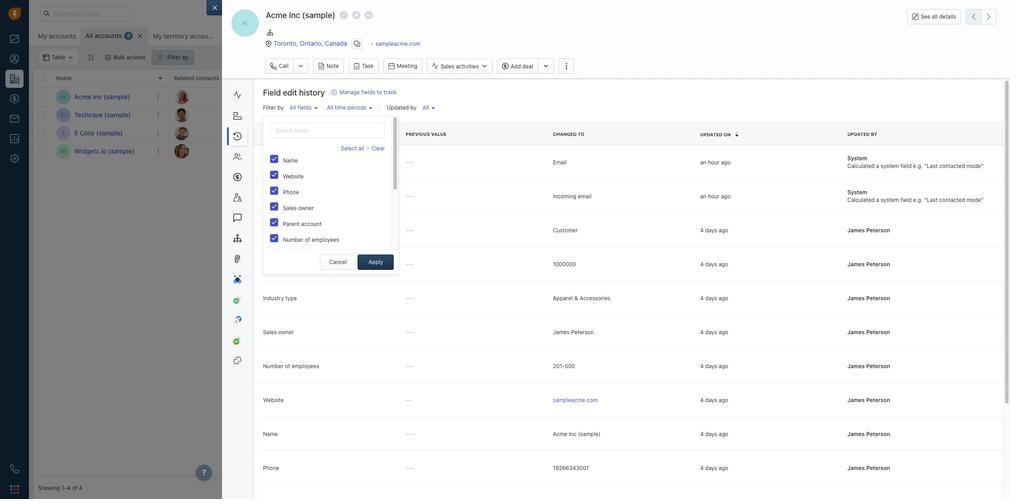 Task type: locate. For each thing, give the bounding box(es) containing it.
0 vertical spatial a
[[876, 163, 879, 170]]

2 horizontal spatial phone
[[582, 75, 599, 82]]

2 vertical spatial owner
[[278, 329, 294, 336]]

changed
[[553, 132, 577, 137]]

1 vertical spatial add
[[451, 129, 461, 136]]

acme up techcave
[[74, 93, 91, 100]]

1 vertical spatial container_wx8msf4aqz5i3rn1 image
[[380, 130, 387, 136]]

last down widgetz.io link
[[263, 159, 274, 166]]

te
[[60, 111, 67, 118]]

number of employees
[[283, 237, 339, 244], [263, 363, 319, 370]]

e.g.
[[913, 163, 923, 170], [913, 197, 923, 204]]

2 last from the top
[[263, 193, 274, 200]]

2 horizontal spatial acme
[[553, 431, 567, 438]]

add right 2
[[540, 148, 549, 155]]

ago for 19266343001
[[719, 465, 728, 472]]

bulk actions button
[[99, 50, 151, 65]]

1 horizontal spatial all
[[932, 13, 938, 20]]

cancel
[[329, 259, 347, 266]]

updated by
[[387, 104, 417, 111], [848, 132, 877, 137]]

2 my from the left
[[153, 32, 162, 40]]

4
[[127, 32, 130, 39], [700, 227, 704, 234], [700, 261, 704, 268], [700, 295, 704, 302], [700, 329, 704, 336], [700, 363, 704, 370], [700, 397, 704, 404], [700, 431, 704, 438], [700, 465, 704, 472], [79, 485, 82, 492]]

1 vertical spatial ac
[[60, 93, 67, 100]]

acme inc (sample) down the name row
[[74, 93, 130, 100]]

system
[[881, 163, 899, 170], [881, 197, 899, 204]]

ac inside ac button
[[242, 20, 249, 26]]

my for my territory accounts
[[153, 32, 162, 40]]

0 vertical spatial an
[[700, 159, 706, 166]]

(sample) up the 19266343001 at bottom
[[578, 431, 601, 438]]

add inside add filters to narrow down the accounts you want to see.
[[884, 235, 897, 243]]

add left changed
[[540, 130, 549, 136]]

amount
[[341, 75, 362, 82]]

0 horizontal spatial of
[[72, 485, 77, 492]]

bulk actions
[[113, 54, 146, 61]]

owner down industry type
[[278, 329, 294, 336]]

1 an hour ago from the top
[[700, 159, 731, 166]]

industry
[[263, 295, 284, 302]]

business
[[263, 227, 286, 234]]

1 vertical spatial a
[[876, 197, 879, 204]]

--- for phone
[[406, 465, 413, 472]]

days
[[509, 148, 521, 154], [705, 227, 717, 234], [705, 261, 717, 268], [705, 295, 717, 302], [705, 329, 717, 336], [705, 363, 717, 370], [705, 397, 717, 404], [705, 431, 717, 438], [705, 465, 717, 472]]

1 an from the top
[[700, 159, 706, 166]]

an hour ago
[[700, 159, 731, 166], [700, 193, 731, 200]]

2 $ from the top
[[310, 111, 315, 119]]

2 calculated from the top
[[848, 197, 875, 204]]

2 vertical spatial acme
[[553, 431, 567, 438]]

1 horizontal spatial add
[[511, 63, 521, 70]]

2 --- from the top
[[406, 193, 413, 200]]

2 horizontal spatial name
[[283, 157, 298, 164]]

to right 'filters'
[[920, 235, 927, 243]]

1 hour from the top
[[708, 159, 720, 166]]

(sample) down e corp (sample) link on the top
[[108, 147, 135, 155]]

2 an from the top
[[700, 193, 706, 200]]

0 vertical spatial owner
[[394, 75, 410, 82]]

acme inc (sample) up toronto, ontario, canada link
[[266, 10, 335, 20]]

1 field from the top
[[901, 163, 912, 170]]

1 vertical spatial "last
[[924, 197, 938, 204]]

hour for incoming email
[[708, 193, 720, 200]]

0 vertical spatial annual
[[283, 253, 301, 259]]

add left 'filters'
[[884, 235, 897, 243]]

acme up o
[[266, 10, 287, 20]]

task button
[[348, 59, 379, 74]]

all inside button
[[327, 104, 333, 111]]

acme inc (sample)
[[266, 10, 335, 20], [74, 93, 130, 100], [553, 431, 601, 438]]

0 horizontal spatial fields
[[298, 104, 312, 111]]

my territory accounts button
[[148, 27, 221, 45], [153, 32, 217, 40]]

1 vertical spatial field
[[901, 197, 912, 204]]

sales owner up the track
[[378, 75, 410, 82]]

type right industry
[[286, 295, 297, 302]]

1 4 days ago from the top
[[700, 227, 728, 234]]

0 vertical spatial fields
[[361, 89, 375, 96]]

1 $ from the top
[[310, 92, 315, 101]]

all down field edit history
[[290, 104, 296, 111]]

sales owner down "last contacted mode"
[[283, 205, 314, 212]]

fields right manage
[[361, 89, 375, 96]]

field left edit
[[263, 88, 281, 98]]

system
[[848, 155, 867, 162], [848, 189, 867, 196]]

1 vertical spatial inc
[[93, 93, 102, 100]]

mode
[[303, 193, 317, 200]]

4 for 201-500
[[700, 363, 704, 370]]

add inside button
[[511, 63, 521, 70]]

0 horizontal spatial filter
[[167, 54, 181, 61]]

1 vertical spatial system calculated a system field e.g. "last contacted mode"
[[848, 189, 984, 204]]

1 horizontal spatial tags
[[514, 75, 527, 82]]

bulk
[[113, 54, 125, 61]]

inc up toronto,
[[289, 10, 300, 20]]

sampleacme.com link up meeting button
[[376, 40, 420, 47]]

0 vertical spatial $
[[310, 92, 315, 101]]

annual
[[283, 253, 301, 259], [263, 261, 281, 268]]

0 vertical spatial system calculated a system field e.g. "last contacted mode"
[[848, 155, 984, 170]]

2 vertical spatial of
[[72, 485, 77, 492]]

e left corp
[[74, 129, 78, 137]]

tags up industry type
[[283, 269, 295, 275]]

3 --- from the top
[[406, 227, 413, 234]]

annual revenue down parent account
[[283, 253, 323, 259]]

filter down the territory
[[167, 54, 181, 61]]

2 container_wx8msf4aqz5i3rn1 image from the top
[[380, 130, 387, 136]]

2 horizontal spatial container_wx8msf4aqz5i3rn1 image
[[380, 112, 387, 118]]

0 horizontal spatial ac
[[60, 93, 67, 100]]

twitter circled image
[[352, 10, 360, 20]]

4 for customer
[[700, 227, 704, 234]]

container_wx8msf4aqz5i3rn1 image right actions at the left of page
[[157, 54, 164, 61]]

add for add filters to narrow down the accounts you want to see.
[[884, 235, 897, 243]]

accounts
[[95, 32, 122, 39], [49, 32, 76, 40], [190, 32, 217, 40], [891, 243, 922, 251]]

--- for name
[[406, 431, 413, 438]]

4 --- from the top
[[406, 261, 413, 268]]

Search fields text field
[[270, 123, 385, 138]]

call button
[[265, 59, 293, 74]]

field for incoming email
[[901, 197, 912, 204]]

+ up due in 2 days
[[514, 130, 517, 136]]

+ click to add right 2
[[514, 148, 549, 155]]

ac up '3 more...'
[[242, 20, 249, 26]]

0 vertical spatial an hour ago
[[700, 159, 731, 166]]

mode"
[[967, 163, 984, 170], [967, 197, 984, 204]]

0 horizontal spatial acme
[[74, 93, 91, 100]]

container_wx8msf4aqz5i3rn1 image right manage
[[380, 94, 387, 100]]

1 vertical spatial updated by
[[848, 132, 877, 137]]

2 e.g. from the top
[[913, 197, 923, 204]]

meeting
[[397, 63, 418, 69]]

1 vertical spatial $
[[310, 111, 315, 119]]

1 horizontal spatial updated
[[700, 132, 723, 137]]

1 vertical spatial type
[[287, 227, 299, 234]]

press space to select this row. row containing $ 100
[[169, 88, 855, 106]]

press space to select this row. row containing widgetz.io (sample)
[[34, 142, 169, 160]]

to left see.
[[956, 243, 963, 251]]

$ for $ 0
[[310, 129, 315, 137]]

task
[[463, 129, 473, 136]]

2 an hour ago from the top
[[700, 193, 731, 200]]

send email image
[[920, 10, 927, 17]]

1 vertical spatial field
[[263, 132, 276, 137]]

1 horizontal spatial ac
[[242, 20, 249, 26]]

0 horizontal spatial inc
[[93, 93, 102, 100]]

2 vertical spatial sampleacme.com link
[[553, 397, 598, 404]]

due
[[487, 148, 496, 154]]

owner
[[394, 75, 410, 82], [298, 205, 314, 212], [278, 329, 294, 336]]

freshworks switcher image
[[10, 485, 19, 494]]

2 system from the top
[[848, 189, 867, 196]]

sales activities
[[441, 63, 479, 70]]

1 vertical spatial website
[[283, 173, 304, 180]]

e down te
[[62, 130, 65, 136]]

press space to select this row. row containing acme inc (sample)
[[34, 88, 169, 106]]

"last
[[924, 163, 938, 170], [924, 197, 938, 204]]

grid
[[34, 69, 855, 478]]

8 --- from the top
[[406, 431, 413, 438]]

filter up the sampletechcave.com link
[[263, 104, 276, 111]]

add up 5036153947
[[608, 129, 617, 135]]

press space to select this row. row
[[34, 88, 169, 106], [169, 88, 855, 106], [34, 106, 169, 124], [169, 106, 855, 124], [34, 124, 169, 142], [169, 124, 855, 142], [34, 142, 169, 160], [169, 142, 855, 160]]

note
[[327, 63, 339, 69]]

previous value
[[406, 132, 447, 137]]

2 vertical spatial website
[[263, 397, 284, 404]]

container_wx8msf4aqz5i3rn1 image left bulk
[[105, 54, 111, 61]]

apply button
[[358, 255, 394, 270]]

container_wx8msf4aqz5i3rn1 image down the track
[[380, 112, 387, 118]]

0 vertical spatial calculated
[[848, 163, 875, 170]]

to right changed
[[578, 132, 585, 137]]

phone element
[[5, 460, 24, 479]]

calculated
[[848, 163, 875, 170], [848, 197, 875, 204]]

+ add task
[[446, 129, 473, 136]]

2 row group from the left
[[169, 88, 855, 160]]

1 system from the top
[[881, 163, 899, 170]]

type up the mode at top left
[[296, 159, 307, 166]]

1 last from the top
[[263, 159, 274, 166]]

1 container_wx8msf4aqz5i3rn1 image from the top
[[380, 94, 387, 100]]

3 4 days ago from the top
[[700, 295, 728, 302]]

sales down "last contacted mode"
[[283, 205, 297, 212]]

in
[[498, 148, 503, 154]]

1 horizontal spatial filter by
[[263, 104, 284, 111]]

owner down meeting button
[[394, 75, 410, 82]]

inc down the name row
[[93, 93, 102, 100]]

sampleacme.com link
[[376, 40, 420, 47], [242, 93, 287, 100], [553, 397, 598, 404]]

edit
[[283, 88, 297, 98]]

4 4 days ago from the top
[[700, 329, 728, 336]]

annual revenue
[[283, 253, 323, 259], [263, 261, 303, 268]]

sampleacme.com up meeting button
[[376, 40, 420, 47]]

0 vertical spatial "last
[[924, 163, 938, 170]]

sampleacme.com up sampletechcave.com
[[242, 93, 287, 100]]

1 system from the top
[[848, 155, 867, 162]]

tags
[[514, 75, 527, 82], [283, 269, 295, 275]]

acme inc (sample) up the 19266343001 at bottom
[[553, 431, 601, 438]]

my accounts button
[[34, 27, 81, 45], [38, 32, 76, 40]]

click up widgetz.io link
[[247, 130, 260, 136]]

ago for customer
[[719, 227, 728, 234]]

fields down history
[[298, 104, 312, 111]]

0 vertical spatial sampleacme.com
[[376, 40, 420, 47]]

deal
[[522, 63, 533, 70]]

9 --- from the top
[[406, 465, 413, 472]]

add for add deal
[[511, 63, 521, 70]]

days for apparel & accessories
[[705, 295, 717, 302]]

call
[[279, 63, 289, 69]]

2 mode" from the top
[[967, 197, 984, 204]]

field left name at top
[[263, 132, 276, 137]]

1 horizontal spatial e
[[74, 129, 78, 137]]

on
[[724, 132, 731, 137]]

2 field from the top
[[901, 197, 912, 204]]

4 days ago for 19266343001
[[700, 465, 728, 472]]

1 "last from the top
[[924, 163, 938, 170]]

(sample) up widgetz.io (sample)
[[96, 129, 123, 137]]

2 vertical spatial acme inc (sample)
[[553, 431, 601, 438]]

0 vertical spatial filter by
[[167, 54, 189, 61]]

parent account
[[283, 221, 322, 228]]

container_wx8msf4aqz5i3rn1 image
[[105, 54, 111, 61], [157, 54, 164, 61], [380, 112, 387, 118]]

calculated for incoming email
[[848, 197, 875, 204]]

days for 1000000
[[705, 261, 717, 268]]

employees
[[312, 237, 339, 244], [292, 363, 319, 370]]

days inside row group
[[509, 148, 521, 154]]

last for last contacted mode
[[263, 193, 274, 200]]

j image
[[174, 126, 189, 140]]

widgetz.io
[[74, 147, 107, 155]]

1 horizontal spatial name
[[263, 431, 278, 438]]

toronto,
[[274, 39, 298, 47]]

1 field from the top
[[263, 88, 281, 98]]

1 mode" from the top
[[967, 163, 984, 170]]

type for industry type
[[286, 295, 297, 302]]

0 horizontal spatial e
[[62, 130, 65, 136]]

sampleacme.com
[[376, 40, 420, 47], [242, 93, 287, 100], [553, 397, 598, 404]]

0 horizontal spatial all
[[358, 145, 364, 152]]

select all
[[341, 145, 364, 152]]

add left task
[[451, 129, 461, 136]]

0
[[316, 129, 321, 137]]

type
[[296, 159, 307, 166], [287, 227, 299, 234], [286, 295, 297, 302]]

e.g. for incoming email
[[913, 197, 923, 204]]

0 horizontal spatial sampleacme.com link
[[242, 93, 287, 100]]

sampleacme.com link up sampletechcave.com
[[242, 93, 287, 100]]

1 horizontal spatial owner
[[298, 205, 314, 212]]

2 vertical spatial sampleacme.com
[[553, 397, 598, 404]]

type right business at the top left
[[287, 227, 299, 234]]

0 vertical spatial name
[[56, 75, 72, 82]]

$ 100
[[310, 92, 329, 101]]

container_wx8msf4aqz5i3rn1 image
[[380, 94, 387, 100], [380, 130, 387, 136], [380, 148, 387, 154]]

all up previous value
[[423, 104, 429, 111]]

days for james peterson
[[705, 329, 717, 336]]

last for last activity type
[[263, 159, 274, 166]]

filter inside button
[[167, 54, 181, 61]]

techcave (sample) link
[[74, 110, 131, 119]]

add left deal
[[511, 63, 521, 70]]

accounts down search your crm... text box
[[49, 32, 76, 40]]

press space to select this row. row containing 5036153947
[[169, 142, 855, 160]]

track
[[384, 89, 397, 96]]

2 horizontal spatial add
[[884, 235, 897, 243]]

activity down name at top
[[275, 159, 294, 166]]

an hour ago for incoming email
[[700, 193, 731, 200]]

1 my from the left
[[38, 32, 47, 40]]

a
[[876, 163, 879, 170], [876, 197, 879, 204]]

1 horizontal spatial sampleacme.com link
[[376, 40, 420, 47]]

all inside button
[[932, 13, 938, 20]]

6 --- from the top
[[406, 329, 413, 336]]

1 --- from the top
[[406, 159, 413, 166]]

container_wx8msf4aqz5i3rn1 image inside filter by button
[[157, 54, 164, 61]]

peterson
[[407, 93, 430, 100], [407, 111, 430, 118], [407, 130, 430, 136], [407, 148, 430, 155], [866, 227, 890, 234], [866, 261, 890, 268], [866, 295, 890, 302], [571, 329, 594, 336], [866, 329, 890, 336], [866, 363, 890, 370], [866, 397, 890, 404], [866, 431, 890, 438], [866, 465, 890, 472]]

0 horizontal spatial phone
[[263, 465, 279, 472]]

to up 5036153947
[[601, 129, 606, 135]]

field for field name
[[263, 132, 276, 137]]

0 vertical spatial system
[[848, 155, 867, 162]]

an for email
[[700, 159, 706, 166]]

2 hour from the top
[[708, 193, 720, 200]]

tags down add deal at the right top of page
[[514, 75, 527, 82]]

all right see
[[932, 13, 938, 20]]

$ left 100
[[310, 92, 315, 101]]

0 vertical spatial field
[[263, 88, 281, 98]]

--- for number of employees
[[406, 363, 413, 370]]

2 a from the top
[[876, 197, 879, 204]]

1 vertical spatial acme inc (sample)
[[74, 93, 130, 100]]

sales up the track
[[378, 75, 392, 82]]

sales owner
[[378, 75, 410, 82], [283, 205, 314, 212], [263, 329, 294, 336]]

--- for annual revenue
[[406, 261, 413, 268]]

filter by down the territory
[[167, 54, 189, 61]]

"last for incoming email
[[924, 197, 938, 204]]

field name
[[263, 132, 292, 137]]

inc up the 19266343001 at bottom
[[569, 431, 577, 438]]

0 vertical spatial updated by
[[387, 104, 417, 111]]

accessories
[[580, 295, 611, 302]]

$ left 0
[[310, 129, 315, 137]]

next
[[446, 75, 458, 82]]

field
[[901, 163, 912, 170], [901, 197, 912, 204]]

revenue down business type
[[282, 261, 303, 268]]

details
[[939, 13, 956, 20]]

7 --- from the top
[[406, 363, 413, 370]]

name
[[278, 132, 292, 137]]

name inside row
[[56, 75, 72, 82]]

1 system calculated a system field e.g. "last contacted mode" from the top
[[848, 155, 984, 170]]

1 horizontal spatial acme
[[266, 10, 287, 20]]

sampleacme.com link down 500
[[553, 397, 598, 404]]

(sample) up techcave (sample)
[[104, 93, 130, 100]]

1 vertical spatial activity
[[275, 159, 294, 166]]

5 4 days ago from the top
[[700, 363, 728, 370]]

row group
[[34, 88, 169, 160], [169, 88, 855, 160]]

5 --- from the top
[[406, 295, 413, 302]]

sampleacme.com inside row group
[[242, 93, 287, 100]]

all right "select"
[[358, 145, 364, 152]]

2 system calculated a system field e.g. "last contacted mode" from the top
[[848, 189, 984, 204]]

1 horizontal spatial fields
[[361, 89, 375, 96]]

press space to select this row. row containing e corp (sample)
[[34, 124, 169, 142]]

open deals amount
[[310, 75, 362, 82]]

6 4 days ago from the top
[[700, 397, 728, 404]]

territory
[[164, 32, 188, 40]]

to left the track
[[377, 89, 382, 96]]

1 row group from the left
[[34, 88, 169, 160]]

0 vertical spatial acme inc (sample)
[[266, 10, 335, 20]]

0 vertical spatial last
[[263, 159, 274, 166]]

days for customer
[[705, 227, 717, 234]]

number
[[283, 237, 303, 244], [263, 363, 283, 370]]

0 vertical spatial mode"
[[967, 163, 984, 170]]

dialog
[[207, 0, 1010, 499]]

field edit history
[[263, 88, 325, 98]]

1 e.g. from the top
[[913, 163, 923, 170]]

0 horizontal spatial filter by
[[167, 54, 189, 61]]

1 horizontal spatial activity
[[460, 75, 480, 82]]

0 vertical spatial activity
[[460, 75, 480, 82]]

3 $ from the top
[[310, 129, 315, 137]]

cell
[[441, 88, 509, 106], [509, 88, 577, 106], [577, 88, 645, 106], [645, 88, 855, 106], [645, 106, 855, 124], [645, 124, 855, 142], [645, 142, 855, 160]]

4 for apparel & accessories
[[700, 295, 704, 302]]

3 container_wx8msf4aqz5i3rn1 image from the top
[[380, 148, 387, 154]]

ago for incoming email
[[721, 193, 731, 200]]

(sample) left facebook circled icon
[[302, 10, 335, 20]]

contacts
[[196, 75, 219, 82]]

1 horizontal spatial my
[[153, 32, 162, 40]]

ago for apparel & accessories
[[719, 295, 728, 302]]

you
[[924, 243, 936, 251]]

widgetz.io (sample)
[[74, 147, 135, 155]]

4 for acme inc (sample)
[[700, 431, 704, 438]]

1 vertical spatial filter by
[[263, 104, 284, 111]]

container_wx8msf4aqz5i3rn1 image right select all link
[[380, 148, 387, 154]]

all left time on the top
[[327, 104, 333, 111]]

annual down business type
[[283, 253, 301, 259]]

2 horizontal spatial owner
[[394, 75, 410, 82]]

owner down the mode at top left
[[298, 205, 314, 212]]

mode" for incoming email
[[967, 197, 984, 204]]

4 days ago for james peterson
[[700, 329, 728, 336]]

ago for 1000000
[[719, 261, 728, 268]]

1 calculated from the top
[[848, 163, 875, 170]]

deals
[[326, 75, 340, 82]]

add
[[608, 129, 617, 135], [268, 130, 277, 136], [540, 130, 549, 136], [540, 148, 549, 155]]

annual revenue down business type
[[263, 261, 303, 268]]

all down search your crm... text box
[[85, 32, 93, 39]]

2 field from the top
[[263, 132, 276, 137]]

add inside press space to select this row. 'row'
[[451, 129, 461, 136]]

days for acme inc (sample)
[[705, 431, 717, 438]]

1 vertical spatial calculated
[[848, 197, 875, 204]]

sales owner down industry type
[[263, 329, 294, 336]]

system for email
[[848, 155, 867, 162]]

1 horizontal spatial phone
[[283, 189, 299, 196]]

revenue left cancel at the left bottom of page
[[302, 253, 323, 259]]

1000000
[[553, 261, 576, 268]]

l image
[[174, 90, 189, 104]]

+ click to add up due in 2 days
[[514, 130, 549, 136]]

--- for business type
[[406, 227, 413, 234]]

e.g. for email
[[913, 163, 923, 170]]

1 vertical spatial all
[[358, 145, 364, 152]]

2 "last from the top
[[924, 197, 938, 204]]

sampleacme.com down 500
[[553, 397, 598, 404]]

2 vertical spatial container_wx8msf4aqz5i3rn1 image
[[380, 148, 387, 154]]

2 4 days ago from the top
[[700, 261, 728, 268]]

revenue
[[302, 253, 323, 259], [282, 261, 303, 268]]

0 vertical spatial hour
[[708, 159, 720, 166]]

filter by inside 'dialog'
[[263, 104, 284, 111]]

0 horizontal spatial owner
[[278, 329, 294, 336]]

2 system from the top
[[881, 197, 899, 204]]

7 4 days ago from the top
[[700, 431, 728, 438]]

last up business at the top left
[[263, 193, 274, 200]]

acme up the 19266343001 at bottom
[[553, 431, 567, 438]]

container_wx8msf4aqz5i3rn1 image up 'clear' link at left top
[[380, 130, 387, 136]]

hour
[[708, 159, 720, 166], [708, 193, 720, 200]]

all for accounts
[[85, 32, 93, 39]]

add deal button
[[497, 59, 538, 74]]

0 horizontal spatial add
[[451, 129, 461, 136]]

1 horizontal spatial updated by
[[848, 132, 877, 137]]

Search your CRM... text field
[[40, 6, 131, 21]]

filter by up the sampletechcave.com link
[[263, 104, 284, 111]]

all accounts 4
[[85, 32, 130, 39]]

--- for last activity type
[[406, 159, 413, 166]]

"last for email
[[924, 163, 938, 170]]

1 vertical spatial annual
[[263, 261, 281, 268]]

8 4 days ago from the top
[[700, 465, 728, 472]]

a for email
[[876, 163, 879, 170]]

annual up industry
[[263, 261, 281, 268]]

corp
[[80, 129, 94, 137]]

add left name at top
[[268, 130, 277, 136]]

0 vertical spatial tags
[[514, 75, 527, 82]]

$ left 3,200
[[310, 111, 315, 119]]

activity down activities
[[460, 75, 480, 82]]

1 a from the top
[[876, 163, 879, 170]]

inc
[[289, 10, 300, 20], [93, 93, 102, 100], [569, 431, 577, 438]]

fields for all
[[298, 104, 312, 111]]



Task type: describe. For each thing, give the bounding box(es) containing it.
4 inside all accounts 4
[[127, 32, 130, 39]]

o
[[275, 33, 280, 40]]

100
[[316, 92, 329, 101]]

all for see
[[932, 13, 938, 20]]

4 for 19266343001
[[700, 465, 704, 472]]

0 vertical spatial number of employees
[[283, 237, 339, 244]]

1 vertical spatial sampleacme.com link
[[242, 93, 287, 100]]

related contacts
[[174, 75, 219, 82]]

by inside button
[[182, 54, 189, 61]]

mode" for email
[[967, 163, 984, 170]]

3,200
[[316, 111, 336, 119]]

0 horizontal spatial tags
[[283, 269, 295, 275]]

$ for $ 100
[[310, 92, 315, 101]]

field for email
[[901, 163, 912, 170]]

click up 5036153947
[[587, 129, 599, 135]]

select all link
[[341, 143, 364, 154]]

0 vertical spatial employees
[[312, 237, 339, 244]]

0 vertical spatial website
[[242, 75, 264, 82]]

add filters to narrow down the accounts you want to see.
[[884, 235, 985, 251]]

all time periods
[[327, 104, 367, 111]]

3 more...
[[236, 33, 259, 39]]

last activity type
[[263, 159, 307, 166]]

days for 201-500
[[705, 363, 717, 370]]

1 vertical spatial number of employees
[[263, 363, 319, 370]]

previous
[[406, 132, 430, 137]]

row group containing $ 100
[[169, 88, 855, 160]]

see.
[[964, 243, 979, 251]]

to down sampletechcave.com
[[261, 130, 266, 136]]

my territory accounts
[[153, 32, 217, 40]]

ago for james peterson
[[719, 329, 728, 336]]

0 vertical spatial sales owner
[[378, 75, 410, 82]]

parent
[[283, 221, 300, 228]]

container_wx8msf4aqz5i3rn1 image for james peterson
[[380, 112, 387, 118]]

grid containing $ 100
[[34, 69, 855, 478]]

container_wx8msf4aqz5i3rn1 image for filter by
[[157, 54, 164, 61]]

s image
[[174, 108, 189, 122]]

ac inside row group
[[60, 93, 67, 100]]

sampletechcave.com link
[[242, 111, 296, 118]]

meeting button
[[383, 59, 423, 74]]

1 vertical spatial of
[[285, 363, 290, 370]]

contacted for incoming email
[[939, 197, 965, 204]]

e for e corp (sample)
[[74, 129, 78, 137]]

2 vertical spatial inc
[[569, 431, 577, 438]]

an for incoming email
[[700, 193, 706, 200]]

system for incoming email
[[881, 197, 899, 204]]

system for incoming email
[[848, 189, 867, 196]]

5036153947 link
[[582, 146, 615, 156]]

2
[[504, 148, 507, 154]]

business type
[[263, 227, 299, 234]]

2 horizontal spatial sampleacme.com link
[[553, 397, 598, 404]]

press space to select this row. row containing $ 3,200
[[169, 106, 855, 124]]

techcave
[[74, 111, 103, 119]]

activity for last
[[275, 159, 294, 166]]

201-
[[553, 363, 565, 370]]

phone image
[[10, 465, 19, 474]]

type for business type
[[287, 227, 299, 234]]

accounts up bulk
[[95, 32, 122, 39]]

1 horizontal spatial annual
[[283, 253, 301, 259]]

press space to select this row. row containing techcave (sample)
[[34, 106, 169, 124]]

more...
[[241, 33, 259, 39]]

toronto, ontario, canada link
[[274, 39, 347, 47]]

e corp (sample)
[[74, 129, 123, 137]]

ac button
[[231, 9, 259, 37]]

ago for email
[[721, 159, 731, 166]]

a for incoming email
[[876, 197, 879, 204]]

4 days ago for apparel & accessories
[[700, 295, 728, 302]]

0 vertical spatial annual revenue
[[283, 253, 323, 259]]

acme inside press space to select this row. 'row'
[[74, 93, 91, 100]]

system for email
[[881, 163, 899, 170]]

all fields
[[290, 104, 312, 111]]

container_wx8msf4aqz5i3rn1 image for $ 0
[[380, 130, 387, 136]]

to left changed
[[533, 130, 538, 136]]

last contacted mode
[[263, 193, 317, 200]]

see all details button
[[907, 9, 961, 24]]

field for field edit history
[[263, 88, 281, 98]]

+ left task
[[446, 129, 449, 136]]

apparel & accessories
[[553, 295, 611, 302]]

0 vertical spatial acme
[[266, 10, 287, 20]]

task
[[362, 63, 374, 69]]

--- for last contacted mode
[[406, 193, 413, 200]]

my for my accounts
[[38, 32, 47, 40]]

+ right changed
[[582, 129, 585, 135]]

container_wx8msf4aqz5i3rn1 image for $ 100
[[380, 94, 387, 100]]

updated on
[[700, 132, 731, 137]]

0 vertical spatial number
[[283, 237, 303, 244]]

manage fields to track link
[[331, 89, 397, 97]]

name row
[[34, 70, 169, 88]]

1 vertical spatial owner
[[298, 205, 314, 212]]

5036153947
[[582, 147, 615, 154]]

0 horizontal spatial updated
[[387, 104, 409, 111]]

click right 2
[[519, 148, 531, 155]]

3 more... button
[[223, 30, 264, 43]]

3
[[236, 33, 239, 39]]

0 vertical spatial type
[[296, 159, 307, 166]]

0 vertical spatial revenue
[[302, 253, 323, 259]]

due in 2 days
[[487, 148, 521, 154]]

see all details
[[921, 13, 956, 20]]

accounts right the territory
[[190, 32, 217, 40]]

actions
[[126, 54, 146, 61]]

cancel button
[[320, 255, 356, 270]]

want
[[938, 243, 954, 251]]

facebook circled image
[[340, 10, 348, 20]]

0 vertical spatial phone
[[582, 75, 599, 82]]

fields for manage
[[361, 89, 375, 96]]

time
[[335, 104, 346, 111]]

system calculated a system field e.g. "last contacted mode" for email
[[848, 155, 984, 170]]

press space to select this row. row containing $ 0
[[169, 124, 855, 142]]

techcave (sample)
[[74, 111, 131, 119]]

1 horizontal spatial filter
[[263, 104, 276, 111]]

clear
[[371, 145, 385, 152]]

e for e
[[62, 130, 65, 136]]

1 vertical spatial revenue
[[282, 261, 303, 268]]

filter by button
[[151, 50, 194, 65]]

2 vertical spatial phone
[[263, 465, 279, 472]]

to right 2
[[533, 148, 538, 155]]

+ click to add up widgetz.io link
[[242, 130, 277, 136]]

4 for 1000000
[[700, 261, 704, 268]]

clear link
[[371, 143, 385, 154]]

1 vertical spatial annual revenue
[[263, 261, 303, 268]]

sales up next
[[441, 63, 455, 70]]

contacted for email
[[939, 163, 965, 170]]

$ for $ 3,200
[[310, 111, 315, 119]]

1 vertical spatial phone
[[283, 189, 299, 196]]

click up due in 2 days
[[519, 130, 531, 136]]

2 vertical spatial sales owner
[[263, 329, 294, 336]]

hour for email
[[708, 159, 720, 166]]

500
[[565, 363, 575, 370]]

2 horizontal spatial updated
[[848, 132, 870, 137]]

1 vertical spatial sales owner
[[283, 205, 314, 212]]

days for 19266343001
[[705, 465, 717, 472]]

acme inc (sample) inside row group
[[74, 93, 130, 100]]

&
[[574, 295, 578, 302]]

email
[[553, 159, 567, 166]]

note button
[[313, 59, 344, 74]]

1 horizontal spatial acme inc (sample)
[[266, 10, 335, 20]]

all for time
[[327, 104, 333, 111]]

4 days ago for 1000000
[[700, 261, 728, 268]]

ago for acme inc (sample)
[[719, 431, 728, 438]]

select
[[341, 145, 357, 152]]

container_wx8msf4aqz5i3rn1 image inside bulk actions button
[[105, 54, 111, 61]]

all for fields
[[290, 104, 296, 111]]

activity for next
[[460, 75, 480, 82]]

(sample) inside "link"
[[108, 147, 135, 155]]

sales down industry
[[263, 329, 277, 336]]

1 vertical spatial number
[[263, 363, 283, 370]]

ago for 201-500
[[719, 363, 728, 370]]

4 days ago for acme inc (sample)
[[700, 431, 728, 438]]

--- for sales owner
[[406, 329, 413, 336]]

0 vertical spatial sampleacme.com link
[[376, 40, 420, 47]]

an hour ago for email
[[700, 159, 731, 166]]

system calculated a system field e.g. "last contacted mode" for incoming email
[[848, 189, 984, 204]]

$ 0
[[310, 129, 321, 137]]

1–4
[[61, 485, 71, 492]]

account
[[301, 221, 322, 228]]

+ click to add up 5036153947
[[582, 129, 617, 135]]

customer
[[553, 227, 578, 234]]

widgetz.io (sample) link
[[74, 147, 135, 156]]

+ right 2
[[514, 148, 517, 155]]

email
[[578, 193, 592, 200]]

value
[[431, 132, 447, 137]]

acme inc (sample) link
[[74, 92, 130, 101]]

dialog containing acme inc (sample)
[[207, 0, 1010, 499]]

1 vertical spatial employees
[[292, 363, 319, 370]]

2 horizontal spatial of
[[305, 237, 310, 244]]

narrow
[[929, 235, 952, 243]]

4 days ago for customer
[[700, 227, 728, 234]]

calculated for email
[[848, 163, 875, 170]]

my accounts
[[38, 32, 76, 40]]

apply
[[369, 259, 383, 266]]

e corp (sample) link
[[74, 128, 123, 138]]

linkedin circled image
[[365, 10, 373, 20]]

filter by inside button
[[167, 54, 189, 61]]

industry type
[[263, 295, 297, 302]]

incoming email
[[553, 193, 592, 200]]

0 horizontal spatial updated by
[[387, 104, 417, 111]]

the
[[974, 235, 985, 243]]

manage fields to track
[[340, 89, 397, 96]]

manage
[[340, 89, 360, 96]]

4 for james peterson
[[700, 329, 704, 336]]

+ up widgetz.io link
[[242, 130, 245, 136]]

--
[[406, 397, 411, 404]]

sampletechcave.com
[[242, 111, 296, 118]]

canada
[[325, 39, 347, 47]]

2 horizontal spatial acme inc (sample)
[[553, 431, 601, 438]]

all for select
[[358, 145, 364, 152]]

⌘ o
[[269, 33, 280, 40]]

incoming
[[553, 193, 576, 200]]

accounts inside add filters to narrow down the accounts you want to see.
[[891, 243, 922, 251]]

4 days ago for 201-500
[[700, 363, 728, 370]]

all accounts link
[[85, 31, 122, 40]]

j image
[[174, 144, 189, 158]]

(sample) down acme inc (sample) link
[[104, 111, 131, 119]]

related
[[174, 75, 194, 82]]

apparel
[[553, 295, 573, 302]]

periods
[[347, 104, 367, 111]]

ontario,
[[300, 39, 323, 47]]

2 horizontal spatial sampleacme.com
[[553, 397, 598, 404]]

row group containing acme inc (sample)
[[34, 88, 169, 160]]

--- for industry type
[[406, 295, 413, 302]]

inc inside row group
[[93, 93, 102, 100]]

1 horizontal spatial inc
[[289, 10, 300, 20]]



Task type: vqa. For each thing, say whether or not it's contained in the screenshot.
'team'
no



